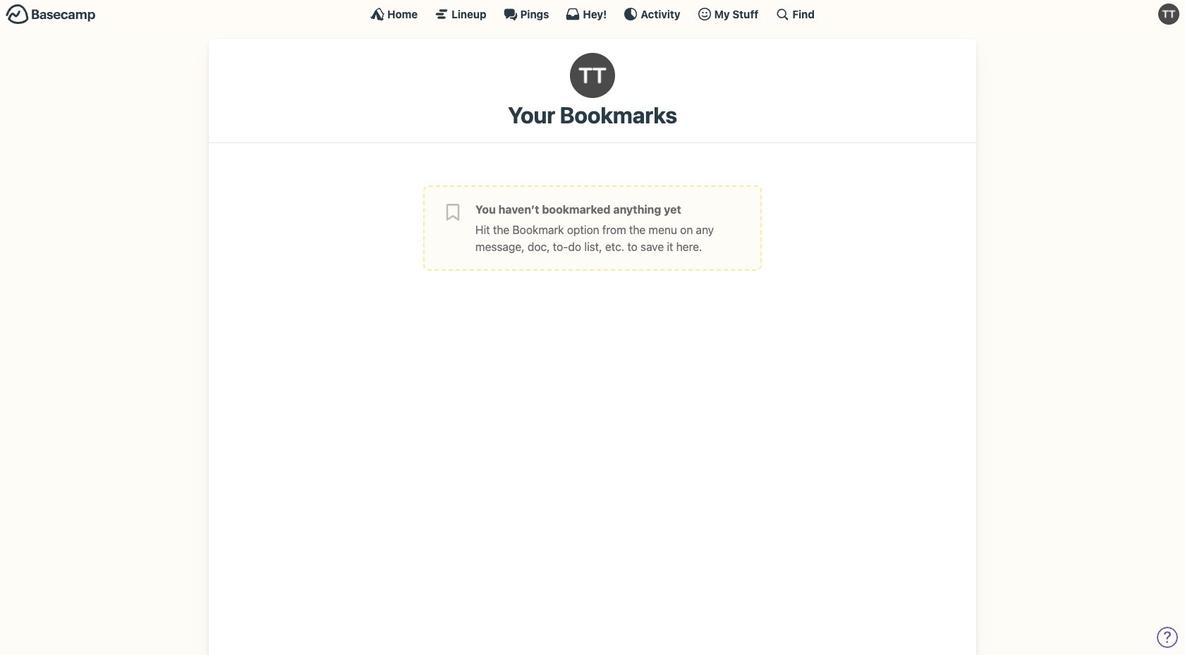 Task type: describe. For each thing, give the bounding box(es) containing it.
terry turtle image
[[570, 53, 615, 98]]

terry turtle image
[[1158, 4, 1180, 25]]

keyboard shortcut: ⌘ + / image
[[776, 7, 790, 21]]



Task type: vqa. For each thing, say whether or not it's contained in the screenshot.
right Terry Turtle image
yes



Task type: locate. For each thing, give the bounding box(es) containing it.
switch accounts image
[[6, 4, 96, 25]]

main element
[[0, 0, 1185, 28]]



